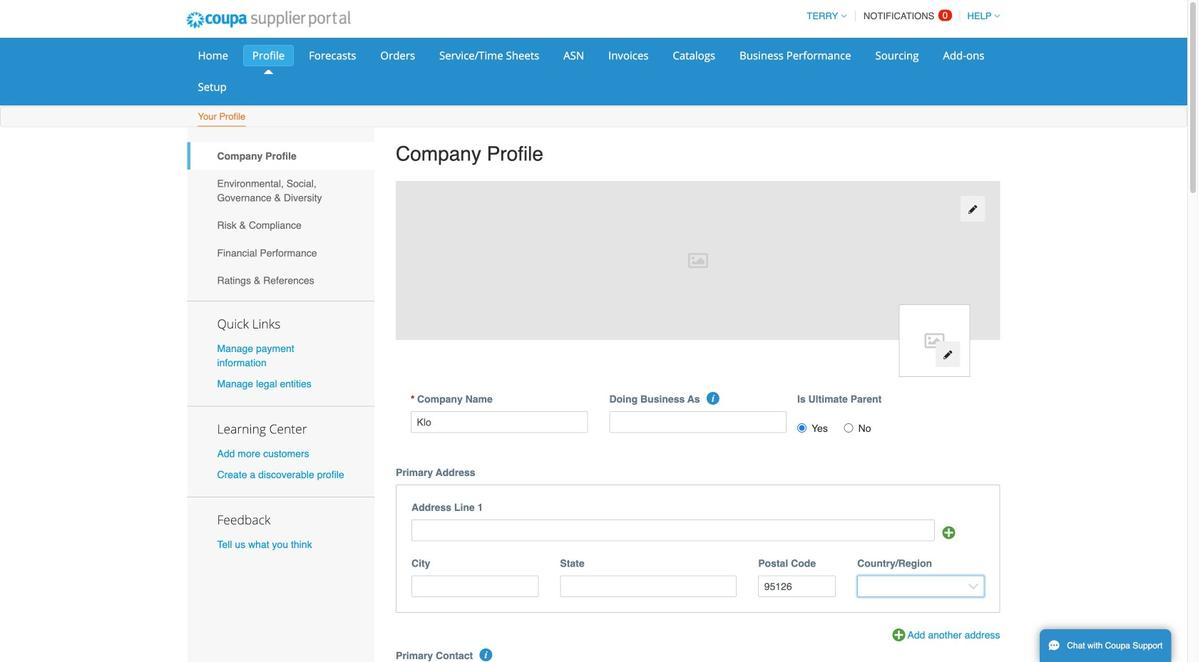 Task type: vqa. For each thing, say whether or not it's contained in the screenshot.
THE "SELECTED" LIST BOX
no



Task type: describe. For each thing, give the bounding box(es) containing it.
add image
[[943, 527, 956, 540]]

1 vertical spatial additional information image
[[480, 649, 493, 662]]

1 horizontal spatial additional information image
[[707, 393, 720, 405]]



Task type: locate. For each thing, give the bounding box(es) containing it.
change image image
[[968, 205, 978, 215], [943, 350, 953, 360]]

logo image
[[899, 305, 971, 378]]

None text field
[[411, 412, 588, 434], [412, 520, 935, 542], [412, 576, 539, 598], [411, 412, 588, 434], [412, 520, 935, 542], [412, 576, 539, 598]]

coupa supplier portal image
[[177, 2, 360, 38]]

change image image for background 'image'
[[968, 205, 978, 215]]

additional information image
[[707, 393, 720, 405], [480, 649, 493, 662]]

navigation
[[801, 2, 1001, 30]]

1 horizontal spatial change image image
[[968, 205, 978, 215]]

1 vertical spatial change image image
[[943, 350, 953, 360]]

0 vertical spatial additional information image
[[707, 393, 720, 405]]

0 horizontal spatial additional information image
[[480, 649, 493, 662]]

None radio
[[798, 424, 807, 433], [845, 424, 854, 433], [798, 424, 807, 433], [845, 424, 854, 433]]

0 vertical spatial change image image
[[968, 205, 978, 215]]

background image
[[396, 181, 1001, 340]]

None text field
[[610, 412, 787, 434], [560, 576, 737, 598], [759, 576, 836, 598], [610, 412, 787, 434], [560, 576, 737, 598], [759, 576, 836, 598]]

0 horizontal spatial change image image
[[943, 350, 953, 360]]

change image image for logo
[[943, 350, 953, 360]]



